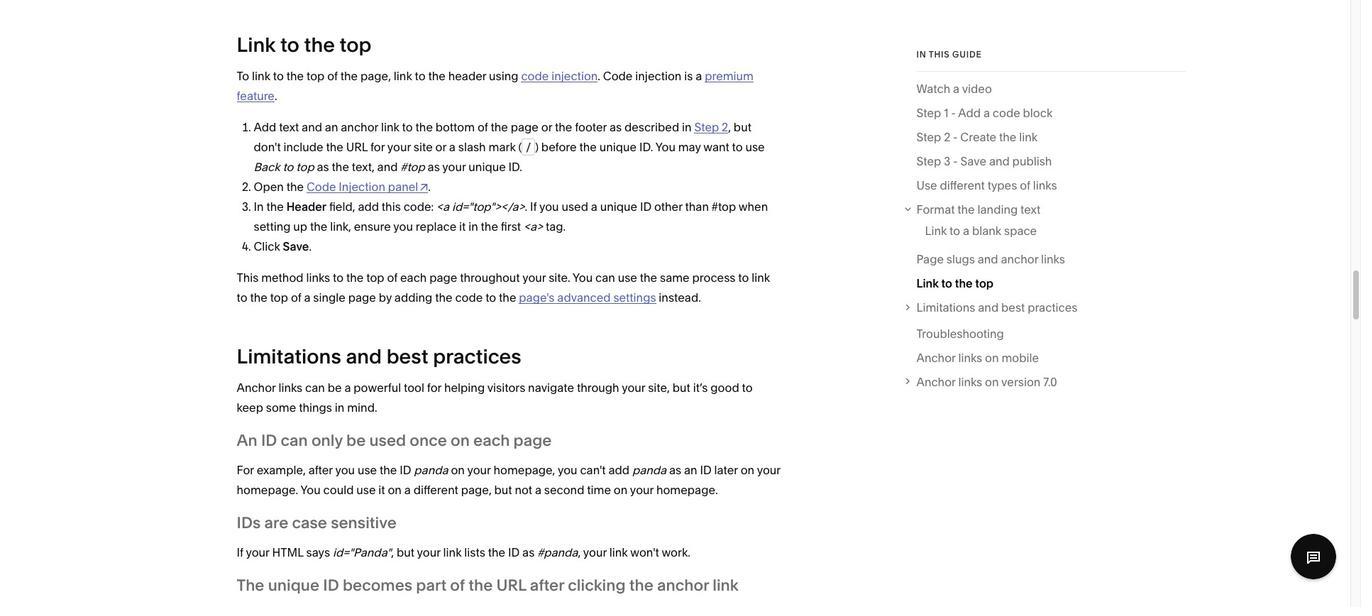Task type: locate. For each thing, give the bounding box(es) containing it.
be inside anchor links can be a powerful tool for helping visitors navigate through your site, but it's good to keep some things in mind.
[[328, 381, 342, 395]]

link
[[237, 33, 276, 57], [926, 224, 947, 238], [917, 277, 939, 291]]

a inside this method links to the top of each page throughout your site. you can use the same process to link to the top of a single page by adding the code to the
[[304, 291, 311, 305]]

practices up helping
[[433, 345, 522, 369]]

or inside , but don't include the url for your site or a slash mark (
[[436, 140, 447, 154]]

to
[[280, 33, 300, 57], [273, 69, 284, 83], [415, 69, 426, 83], [402, 120, 413, 134], [732, 140, 743, 154], [283, 160, 294, 174], [950, 224, 961, 238], [333, 271, 344, 285], [739, 271, 749, 285], [942, 277, 953, 291], [237, 291, 248, 305], [486, 291, 497, 305], [742, 381, 753, 395]]

1 vertical spatial url
[[497, 576, 527, 595]]

used up tag. on the left of the page
[[562, 200, 589, 214]]

limitations up 'some'
[[237, 345, 341, 369]]

in down open
[[254, 200, 264, 214]]

links up the single
[[306, 271, 330, 285]]

panda right can't
[[633, 463, 667, 477]]

2 horizontal spatial code
[[993, 106, 1021, 120]]

1 horizontal spatial limitations and best practices
[[917, 301, 1078, 315]]

in left mind.
[[335, 401, 345, 415]]

. up code:
[[428, 180, 431, 194]]

2 horizontal spatial you
[[656, 140, 676, 154]]

don't
[[254, 140, 281, 154]]

in
[[917, 49, 927, 60], [254, 200, 264, 214]]

id right lists
[[508, 546, 520, 560]]

1 vertical spatial text
[[1021, 202, 1041, 217]]

id.
[[640, 140, 654, 154], [509, 160, 523, 174]]

0 vertical spatial this
[[929, 49, 950, 60]]

save inside step 3 - save and publish link
[[961, 154, 987, 168]]

2 vertical spatial link
[[917, 277, 939, 291]]

format
[[917, 202, 955, 217]]

limitations and best practices up troubleshooting
[[917, 301, 1078, 315]]

0 vertical spatial if
[[530, 200, 537, 214]]

best inside the limitations and best practices link
[[1002, 301, 1026, 315]]

first
[[501, 220, 521, 234]]

by
[[379, 291, 392, 305]]

use inside as an id later on your homepage. you could use it on a different page, but not a second time on your homepage.
[[357, 483, 376, 497]]

use up settings
[[618, 271, 638, 285]]

can inside this method links to the top of each page throughout your site. you can use the same process to link to the top of a single page by adding the code to the
[[596, 271, 616, 285]]

text up "space"
[[1021, 202, 1041, 217]]

1 horizontal spatial in
[[469, 220, 478, 234]]

1 horizontal spatial an
[[685, 463, 698, 477]]

<a>
[[524, 220, 543, 234]]

1 horizontal spatial url
[[497, 576, 527, 595]]

limitations inside "dropdown button"
[[917, 301, 976, 315]]

anchor inside anchor links can be a powerful tool for helping visitors navigate through your site, but it's good to keep some things in mind.
[[237, 381, 276, 395]]

for example, after you use the id panda on your homepage, you can't add panda
[[237, 463, 667, 477]]

0 vertical spatial practices
[[1028, 301, 1078, 315]]

this down panel
[[382, 200, 401, 214]]

a inside "link"
[[984, 106, 991, 120]]

open the
[[254, 180, 307, 194]]

0 vertical spatial #top
[[401, 160, 425, 174]]

0 vertical spatial you
[[656, 140, 676, 154]]

your down slash on the top
[[443, 160, 466, 174]]

use inside this method links to the top of each page throughout your site. you can use the same process to link to the top of a single page by adding the code to the
[[618, 271, 638, 285]]

0 vertical spatial used
[[562, 200, 589, 214]]

injection up footer
[[552, 69, 598, 83]]

0 horizontal spatial url
[[346, 140, 368, 154]]

0 vertical spatial page,
[[361, 69, 391, 83]]

and inside "/ ) before the unique id. you may want to use back to top as the text, and #top as your unique id."
[[377, 160, 398, 174]]

link down format
[[926, 224, 947, 238]]

but left not
[[495, 483, 512, 497]]

0 horizontal spatial you
[[301, 483, 321, 497]]

step for step 2 - create the link
[[917, 130, 942, 144]]

are
[[264, 514, 289, 533]]

anchor
[[917, 351, 956, 365], [917, 375, 956, 389], [237, 381, 276, 395]]

0 vertical spatial after
[[309, 463, 333, 477]]

anchor links on version 7.0 button
[[902, 372, 1186, 392]]

code up footer
[[603, 69, 633, 83]]

different inside as an id later on your homepage. you could use it on a different page, but not a second time on your homepage.
[[414, 483, 459, 497]]

premium feature link
[[237, 69, 754, 103]]

mark
[[489, 140, 516, 154]]

used left once
[[370, 431, 406, 450]]

to inside 'link'
[[950, 224, 961, 238]]

1 vertical spatial page,
[[461, 483, 492, 497]]

in inside anchor links can be a powerful tool for helping visitors navigate through your site, but it's good to keep some things in mind.
[[335, 401, 345, 415]]

limitations and best practices up powerful
[[237, 345, 522, 369]]

time
[[587, 483, 611, 497]]

text
[[279, 120, 299, 134], [1021, 202, 1041, 217]]

lists
[[465, 546, 486, 560]]

but left it's
[[673, 381, 691, 395]]

use right want at the top right of page
[[746, 140, 765, 154]]

1 horizontal spatial id.
[[640, 140, 654, 154]]

advanced
[[558, 291, 611, 305]]

1 vertical spatial be
[[347, 431, 366, 450]]

use
[[746, 140, 765, 154], [618, 271, 638, 285], [358, 463, 377, 477], [357, 483, 376, 497]]

text inside 'link'
[[1021, 202, 1041, 217]]

in this guide
[[917, 49, 982, 60]]

0 horizontal spatial if
[[237, 546, 243, 560]]

premium feature
[[237, 69, 754, 103]]

powerful
[[354, 381, 401, 395]]

code inside this method links to the top of each page throughout your site. you can use the same process to link to the top of a single page by adding the code to the
[[455, 291, 483, 305]]

click save .
[[254, 239, 312, 254]]

a
[[696, 69, 703, 83], [954, 82, 960, 96], [984, 106, 991, 120], [449, 140, 456, 154], [591, 200, 598, 214], [964, 224, 970, 238], [304, 291, 311, 305], [345, 381, 351, 395], [405, 483, 411, 497], [535, 483, 542, 497]]

0 horizontal spatial id.
[[509, 160, 523, 174]]

you left may
[[656, 140, 676, 154]]

anchor for anchor links on version 7.0
[[917, 375, 956, 389]]

once
[[410, 431, 447, 450]]

as left later
[[670, 463, 682, 477]]

can inside anchor links can be a powerful tool for helping visitors navigate through your site, but it's good to keep some things in mind.
[[305, 381, 325, 395]]

unique left other
[[600, 200, 638, 214]]

won't
[[631, 546, 660, 560]]

anchor for anchor links on mobile
[[917, 351, 956, 365]]

each inside this method links to the top of each page throughout your site. you can use the same process to link to the top of a single page by adding the code to the
[[401, 271, 427, 285]]

code up the header
[[307, 180, 336, 194]]

page up adding
[[430, 271, 458, 285]]

0 vertical spatial different
[[941, 178, 985, 192]]

1 horizontal spatial practices
[[1028, 301, 1078, 315]]

- right 1
[[952, 106, 956, 120]]

anchor inside page slugs and anchor links link
[[1002, 252, 1039, 267]]

after up "could"
[[309, 463, 333, 477]]

, up clicking
[[578, 546, 581, 560]]

for
[[237, 463, 254, 477]]

0 horizontal spatial link to the top
[[237, 33, 372, 57]]

0 horizontal spatial different
[[414, 483, 459, 497]]

code inside "link"
[[993, 106, 1021, 120]]

links inside anchor links can be a powerful tool for helping visitors navigate through your site, but it's good to keep some things in mind.
[[279, 381, 303, 395]]

include
[[284, 140, 324, 154]]

code
[[603, 69, 633, 83], [307, 180, 336, 194]]

0 vertical spatial anchor
[[341, 120, 379, 134]]

an
[[325, 120, 338, 134], [685, 463, 698, 477]]

step for step 1 - add a code block
[[917, 106, 942, 120]]

different down 3
[[941, 178, 985, 192]]

code right using
[[522, 69, 549, 83]]

2 vertical spatial -
[[954, 154, 958, 168]]

1 vertical spatial limitations
[[237, 345, 341, 369]]

can up page's advanced settings instead.
[[596, 271, 616, 285]]

links inside this method links to the top of each page throughout your site. you can use the same process to link to the top of a single page by adding the code to the
[[306, 271, 330, 285]]

anchor for anchor links can be a powerful tool for helping visitors navigate through your site, but it's good to keep some things in mind.
[[237, 381, 276, 395]]

1 vertical spatial limitations and best practices
[[237, 345, 522, 369]]

1 horizontal spatial code
[[603, 69, 633, 83]]

1 horizontal spatial in
[[917, 49, 927, 60]]

save
[[961, 154, 987, 168], [283, 239, 309, 254]]

<a> tag.
[[524, 220, 566, 234]]

same
[[660, 271, 690, 285]]

0 vertical spatial add
[[959, 106, 981, 120]]

, inside , but don't include the url for your site or a slash mark (
[[729, 120, 731, 134]]

your inside "/ ) before the unique id. you may want to use back to top as the text, and #top as your unique id."
[[443, 160, 466, 174]]

step inside "link"
[[917, 106, 942, 120]]

good
[[711, 381, 740, 395]]

than
[[686, 200, 709, 214]]

your right time
[[630, 483, 654, 497]]

anchor links can be a powerful tool for helping visitors navigate through your site, but it's good to keep some things in mind.
[[237, 381, 753, 415]]

if up <a> on the left of the page
[[530, 200, 537, 214]]

2 vertical spatial code
[[455, 291, 483, 305]]

- right 3
[[954, 154, 958, 168]]

0 vertical spatial text
[[279, 120, 299, 134]]

1 vertical spatial if
[[237, 546, 243, 560]]

1 horizontal spatial save
[[961, 154, 987, 168]]

code left block
[[993, 106, 1021, 120]]

if down ids
[[237, 546, 243, 560]]

your inside anchor links can be a powerful tool for helping visitors navigate through your site, but it's good to keep some things in mind.
[[622, 381, 646, 395]]

1 vertical spatial link
[[926, 224, 947, 238]]

ensure
[[354, 220, 391, 234]]

but right step 2 link
[[734, 120, 752, 134]]

use down an id can only be used once on each page
[[358, 463, 377, 477]]

0 horizontal spatial in
[[254, 200, 264, 214]]

1 vertical spatial for
[[427, 381, 442, 395]]

1 horizontal spatial add
[[959, 106, 981, 120]]

- left create
[[954, 130, 958, 144]]

0 vertical spatial each
[[401, 271, 427, 285]]

0 horizontal spatial in
[[335, 401, 345, 415]]

you inside "/ ) before the unique id. you may want to use back to top as the text, and #top as your unique id."
[[656, 140, 676, 154]]

0 horizontal spatial best
[[387, 345, 429, 369]]

example,
[[257, 463, 306, 477]]

the inside , but don't include the url for your site or a slash mark (
[[326, 140, 344, 154]]

2 vertical spatial can
[[281, 431, 308, 450]]

3
[[945, 154, 951, 168]]

types
[[988, 178, 1018, 192]]

practices
[[1028, 301, 1078, 315], [433, 345, 522, 369]]

link inside this method links to the top of each page throughout your site. you can use the same process to link to the top of a single page by adding the code to the
[[752, 271, 771, 285]]

for up text,
[[371, 140, 385, 154]]

site,
[[648, 381, 670, 395]]

code down 'throughout'
[[455, 291, 483, 305]]

0 horizontal spatial used
[[370, 431, 406, 450]]

you left "could"
[[301, 483, 321, 497]]

as left #panda
[[523, 546, 535, 560]]

1 vertical spatial this
[[382, 200, 401, 214]]

1 vertical spatial in
[[469, 220, 478, 234]]

text up include at top
[[279, 120, 299, 134]]

you up advanced
[[573, 271, 593, 285]]

0 horizontal spatial code
[[455, 291, 483, 305]]

up
[[294, 220, 308, 234]]

#top up panel
[[401, 160, 425, 174]]

step left 1
[[917, 106, 942, 120]]

. up <a> on the left of the page
[[525, 200, 528, 214]]

0 vertical spatial in
[[682, 120, 692, 134]]

open
[[254, 180, 284, 194]]

panda
[[414, 463, 448, 477], [633, 463, 667, 477]]

after down #panda
[[530, 576, 565, 595]]

single
[[313, 291, 346, 305]]

link for link to the top link
[[917, 277, 939, 291]]

site.
[[549, 271, 571, 285]]

- for create
[[954, 130, 958, 144]]

add text and an anchor link to the bottom of the page or the footer as described in step 2
[[254, 120, 729, 134]]

an inside as an id later on your homepage. you could use it on a different page, but not a second time on your homepage.
[[685, 463, 698, 477]]

add inside "link"
[[959, 106, 981, 120]]

but
[[734, 120, 752, 134], [673, 381, 691, 395], [495, 483, 512, 497], [397, 546, 415, 560]]

0 vertical spatial in
[[917, 49, 927, 60]]

.
[[598, 69, 601, 83], [275, 89, 277, 103], [428, 180, 431, 194], [525, 200, 528, 214], [309, 239, 312, 254]]

anchor inside dropdown button
[[917, 375, 956, 389]]

practices inside "dropdown button"
[[1028, 301, 1078, 315]]

0 horizontal spatial 2
[[722, 120, 729, 134]]

but up becomes on the left of page
[[397, 546, 415, 560]]

page up /
[[511, 120, 539, 134]]

add up don't
[[254, 120, 276, 134]]

link to the top down slugs
[[917, 277, 994, 291]]

1 vertical spatial code
[[993, 106, 1021, 120]]

1 horizontal spatial limitations
[[917, 301, 976, 315]]

your up page's
[[523, 271, 546, 285]]

1 vertical spatial each
[[474, 431, 510, 450]]

each up as an id later on your homepage. you could use it on a different page, but not a second time on your homepage.
[[474, 431, 510, 450]]

1 horizontal spatial add
[[609, 463, 630, 477]]

2 horizontal spatial in
[[682, 120, 692, 134]]

2 vertical spatial in
[[335, 401, 345, 415]]

0 horizontal spatial practices
[[433, 345, 522, 369]]

, up want at the top right of page
[[729, 120, 731, 134]]

be right only
[[347, 431, 366, 450]]

page up homepage,
[[514, 431, 552, 450]]

helping
[[444, 381, 485, 395]]

link to the top up to
[[237, 33, 372, 57]]

1 vertical spatial add
[[609, 463, 630, 477]]

step 2 - create the link
[[917, 130, 1038, 144]]

link inside 'link'
[[926, 224, 947, 238]]

1 vertical spatial an
[[685, 463, 698, 477]]

- for add
[[952, 106, 956, 120]]

different
[[941, 178, 985, 192], [414, 483, 459, 497]]

page's advanced settings instead.
[[519, 291, 701, 305]]

mind.
[[347, 401, 377, 415]]

the inside 'link'
[[958, 202, 975, 217]]

1 horizontal spatial or
[[542, 120, 553, 134]]

0 vertical spatial code
[[522, 69, 549, 83]]

it inside . if you used a unique id other than #top when setting up the link, ensure you replace it in the first
[[459, 220, 466, 234]]

step 3 - save and publish link
[[917, 151, 1053, 175]]

id. down (
[[509, 160, 523, 174]]

if inside . if you used a unique id other than #top when setting up the link, ensure you replace it in the first
[[530, 200, 537, 214]]

code injection panel link
[[307, 180, 428, 194]]

adding
[[395, 291, 433, 305]]

be up things
[[328, 381, 342, 395]]

save down step 2 - create the link link
[[961, 154, 987, 168]]

a inside , but don't include the url for your site or a slash mark (
[[449, 140, 456, 154]]

links up format the landing text dropdown button
[[1034, 178, 1058, 192]]

0 horizontal spatial each
[[401, 271, 427, 285]]

1 horizontal spatial panda
[[633, 463, 667, 477]]

not
[[515, 483, 533, 497]]

2 up want at the top right of page
[[722, 120, 729, 134]]

- inside "link"
[[952, 106, 956, 120]]

0 vertical spatial add
[[358, 200, 379, 214]]

a inside . if you used a unique id other than #top when setting up the link, ensure you replace it in the first
[[591, 200, 598, 214]]

add right 1
[[959, 106, 981, 120]]

0 horizontal spatial or
[[436, 140, 447, 154]]

id right an
[[261, 431, 277, 450]]

use different types of links link
[[917, 175, 1058, 200]]

-
[[952, 106, 956, 120], [954, 130, 958, 144], [954, 154, 958, 168]]

0 vertical spatial link to the top
[[237, 33, 372, 57]]

0 horizontal spatial #top
[[401, 160, 425, 174]]

you
[[540, 200, 559, 214], [394, 220, 413, 234], [335, 463, 355, 477], [558, 463, 578, 477]]

0 vertical spatial an
[[325, 120, 338, 134]]

page, inside as an id later on your homepage. you could use it on a different page, but not a second time on your homepage.
[[461, 483, 492, 497]]

or up the before
[[542, 120, 553, 134]]

0 vertical spatial limitations and best practices
[[917, 301, 1078, 315]]

for right "tool"
[[427, 381, 442, 395]]

id down an id can only be used once on each page
[[400, 463, 412, 477]]

format the landing text
[[917, 202, 1041, 217]]

footer
[[575, 120, 607, 134]]

but inside anchor links can be a powerful tool for helping visitors navigate through your site, but it's good to keep some things in mind.
[[673, 381, 691, 395]]

an up code injection panel
[[325, 120, 338, 134]]

0 horizontal spatial an
[[325, 120, 338, 134]]

and up powerful
[[346, 345, 382, 369]]

1 vertical spatial anchor
[[1002, 252, 1039, 267]]

this
[[929, 49, 950, 60], [382, 200, 401, 214]]

an
[[237, 431, 258, 450]]

1 horizontal spatial it
[[459, 220, 466, 234]]

1 vertical spatial can
[[305, 381, 325, 395]]

1 horizontal spatial homepage.
[[657, 483, 718, 497]]

1 horizontal spatial be
[[347, 431, 366, 450]]

your up part
[[417, 546, 441, 560]]

and down link to a blank space 'link' in the right top of the page
[[978, 252, 999, 267]]

1 horizontal spatial best
[[1002, 301, 1026, 315]]

1 horizontal spatial #top
[[712, 200, 737, 214]]

or
[[542, 120, 553, 134], [436, 140, 447, 154]]

id
[[640, 200, 652, 214], [261, 431, 277, 450], [400, 463, 412, 477], [700, 463, 712, 477], [508, 546, 520, 560], [323, 576, 339, 595]]

url inside , but don't include the url for your site or a slash mark (
[[346, 140, 368, 154]]

1 vertical spatial save
[[283, 239, 309, 254]]

be
[[328, 381, 342, 395], [347, 431, 366, 450]]

anchor down "space"
[[1002, 252, 1039, 267]]

1 horizontal spatial you
[[573, 271, 593, 285]]

method
[[261, 271, 304, 285]]

1 vertical spatial best
[[387, 345, 429, 369]]

1 horizontal spatial used
[[562, 200, 589, 214]]

this left guide
[[929, 49, 950, 60]]

2 vertical spatial you
[[301, 483, 321, 497]]

links down anchor links on mobile link
[[959, 375, 983, 389]]

mobile
[[1002, 351, 1040, 365]]

links down troubleshooting link
[[959, 351, 983, 365]]

. inside . if you used a unique id other than #top when setting up the link, ensure you replace it in the first
[[525, 200, 528, 214]]

on down anchor links on mobile link
[[986, 375, 1000, 389]]

0 horizontal spatial homepage.
[[237, 483, 298, 497]]



Task type: describe. For each thing, give the bounding box(es) containing it.
when
[[739, 200, 768, 214]]

unique down mark
[[469, 160, 506, 174]]

homepage,
[[494, 463, 556, 477]]

step 3 - save and publish
[[917, 154, 1053, 168]]

format the landing text button
[[902, 200, 1186, 219]]

some
[[266, 401, 296, 415]]

page's advanced settings link
[[519, 291, 657, 305]]

it inside as an id later on your homepage. you could use it on a different page, but not a second time on your homepage.
[[379, 483, 385, 497]]

click
[[254, 239, 280, 254]]

0 vertical spatial link
[[237, 33, 276, 57]]

described
[[625, 120, 680, 134]]

anchor links on version 7.0 link
[[917, 372, 1186, 392]]

1 homepage. from the left
[[237, 483, 298, 497]]

you down in the header field, add this code: <a id="top"></a>
[[394, 220, 413, 234]]

other
[[655, 200, 683, 214]]

visitors
[[488, 381, 526, 395]]

link to the top link
[[917, 274, 994, 298]]

. down the header
[[309, 239, 312, 254]]

landing
[[978, 202, 1018, 217]]

1 horizontal spatial different
[[941, 178, 985, 192]]

. up footer
[[598, 69, 601, 83]]

1 vertical spatial used
[[370, 431, 406, 450]]

on up anchor links on version 7.0
[[986, 351, 1000, 365]]

block
[[1024, 106, 1053, 120]]

1 injection from the left
[[552, 69, 598, 83]]

sensitive
[[331, 514, 397, 533]]

top inside "/ ) before the unique id. you may want to use back to top as the text, and #top as your unique id."
[[296, 160, 314, 174]]

- for save
[[954, 154, 958, 168]]

and up include at top
[[302, 120, 322, 134]]

in the header field, add this code: <a id="top"></a>
[[254, 200, 525, 214]]

site
[[414, 140, 433, 154]]

video
[[963, 82, 993, 96]]

to
[[237, 69, 249, 83]]

your inside , but don't include the url for your site or a slash mark (
[[388, 140, 411, 154]]

. up don't
[[275, 89, 277, 103]]

unique inside . if you used a unique id other than #top when setting up the link, ensure you replace it in the first
[[600, 200, 638, 214]]

keep
[[237, 401, 263, 415]]

0 horizontal spatial add
[[358, 200, 379, 214]]

header
[[287, 200, 327, 214]]

id inside . if you used a unique id other than #top when setting up the link, ensure you replace it in the first
[[640, 200, 652, 214]]

using
[[489, 69, 519, 83]]

limitations and best practices inside "dropdown button"
[[917, 301, 1078, 315]]

0 horizontal spatial text
[[279, 120, 299, 134]]

on up for example, after you use the id panda on your homepage, you can't add panda
[[451, 431, 470, 450]]

slash
[[459, 140, 486, 154]]

, but don't include the url for your site or a slash mark (
[[254, 120, 752, 154]]

for inside anchor links can be a powerful tool for helping visitors navigate through your site, but it's good to keep some things in mind.
[[427, 381, 442, 395]]

as an id later on your homepage. you could use it on a different page, but not a second time on your homepage.
[[237, 463, 781, 497]]

use different types of links
[[917, 178, 1058, 192]]

your left html
[[246, 546, 270, 560]]

1 vertical spatial after
[[530, 576, 565, 595]]

but inside , but don't include the url for your site or a slash mark (
[[734, 120, 752, 134]]

through
[[577, 381, 620, 395]]

1 horizontal spatial each
[[474, 431, 510, 450]]

as inside as an id later on your homepage. you could use it on a different page, but not a second time on your homepage.
[[670, 463, 682, 477]]

#panda
[[538, 546, 578, 560]]

#top inside . if you used a unique id other than #top when setting up the link, ensure you replace it in the first
[[712, 200, 737, 214]]

only
[[312, 431, 343, 450]]

2 panda from the left
[[633, 463, 667, 477]]

0 vertical spatial code
[[603, 69, 633, 83]]

an id can only be used once on each page
[[237, 431, 552, 450]]

your right later
[[757, 463, 781, 477]]

2 homepage. from the left
[[657, 483, 718, 497]]

instead.
[[659, 291, 701, 305]]

may
[[679, 140, 701, 154]]

you up <a> tag.
[[540, 200, 559, 214]]

1 horizontal spatial link to the top
[[917, 277, 994, 291]]

page slugs and anchor links link
[[917, 250, 1066, 274]]

you up "could"
[[335, 463, 355, 477]]

tag.
[[546, 220, 566, 234]]

and inside "dropdown button"
[[979, 301, 999, 315]]

clicking
[[568, 576, 626, 595]]

page slugs and anchor links
[[917, 252, 1066, 267]]

case
[[292, 514, 327, 533]]

links inside dropdown button
[[959, 375, 983, 389]]

header
[[449, 69, 487, 83]]

injection
[[339, 180, 386, 194]]

on left homepage,
[[451, 463, 465, 477]]

html
[[272, 546, 304, 560]]

1 vertical spatial practices
[[433, 345, 522, 369]]

space
[[1005, 224, 1038, 238]]

this
[[237, 271, 259, 285]]

1 horizontal spatial ,
[[578, 546, 581, 560]]

your up clicking
[[584, 546, 607, 560]]

step for step 3 - save and publish
[[917, 154, 942, 168]]

to inside anchor links can be a powerful tool for helping visitors navigate through your site, but it's good to keep some things in mind.
[[742, 381, 753, 395]]

text,
[[352, 160, 375, 174]]

id="panda"
[[333, 546, 392, 560]]

2 injection from the left
[[636, 69, 682, 83]]

premium
[[705, 69, 754, 83]]

used inside . if you used a unique id other than #top when setting up the link, ensure you replace it in the first
[[562, 200, 589, 214]]

anchor links on version 7.0
[[917, 375, 1058, 389]]

step 2 - create the link link
[[917, 127, 1038, 151]]

7.0
[[1044, 375, 1058, 389]]

0 horizontal spatial ,
[[392, 546, 394, 560]]

watch
[[917, 82, 951, 96]]

you up "second"
[[558, 463, 578, 477]]

0 horizontal spatial anchor
[[341, 120, 379, 134]]

#top inside "/ ) before the unique id. you may want to use back to top as the text, and #top as your unique id."
[[401, 160, 425, 174]]

links up the limitations and best practices link
[[1042, 252, 1066, 267]]

troubleshooting
[[917, 327, 1005, 341]]

on right later
[[741, 463, 755, 477]]

page's
[[519, 291, 555, 305]]

ids
[[237, 514, 261, 533]]

troubleshooting link
[[917, 324, 1005, 348]]

for inside , but don't include the url for your site or a slash mark (
[[371, 140, 385, 154]]

setting
[[254, 220, 291, 234]]

0 horizontal spatial limitations
[[237, 345, 341, 369]]

/ ) before the unique id. you may want to use back to top as the text, and #top as your unique id.
[[254, 140, 765, 174]]

as down include at top
[[317, 160, 329, 174]]

slugs
[[947, 252, 976, 267]]

use
[[917, 178, 938, 192]]

id="top"></a>
[[452, 200, 525, 214]]

code injection panel
[[307, 180, 419, 194]]

id inside as an id later on your homepage. you could use it on a different page, but not a second time on your homepage.
[[700, 463, 712, 477]]

as down site
[[428, 160, 440, 174]]

1 horizontal spatial anchor
[[658, 576, 709, 595]]

and up types
[[990, 154, 1010, 168]]

code injection link
[[522, 69, 598, 83]]

anchor links on mobile link
[[917, 348, 1040, 372]]

you inside this method links to the top of each page throughout your site. you can use the same process to link to the top of a single page by adding the code to the
[[573, 271, 593, 285]]

work.
[[662, 546, 691, 560]]

as right footer
[[610, 120, 622, 134]]

replace
[[416, 220, 457, 234]]

step up want at the top right of page
[[695, 120, 720, 134]]

1 horizontal spatial 2
[[945, 130, 951, 144]]

can for an id can only be used once on each page
[[281, 431, 308, 450]]

1 horizontal spatial this
[[929, 49, 950, 60]]

your inside this method links to the top of each page throughout your site. you can use the same process to link to the top of a single page by adding the code to the
[[523, 271, 546, 285]]

publish
[[1013, 154, 1053, 168]]

on up sensitive
[[388, 483, 402, 497]]

before
[[542, 140, 577, 154]]

id down says
[[323, 576, 339, 595]]

on inside dropdown button
[[986, 375, 1000, 389]]

blank
[[973, 224, 1002, 238]]

version
[[1002, 375, 1041, 389]]

says
[[306, 546, 330, 560]]

use inside "/ ) before the unique id. you may want to use back to top as the text, and #top as your unique id."
[[746, 140, 765, 154]]

page left by on the left of the page
[[348, 291, 376, 305]]

you inside as an id later on your homepage. you could use it on a different page, but not a second time on your homepage.
[[301, 483, 321, 497]]

link to a blank space
[[926, 224, 1038, 238]]

the
[[237, 576, 265, 595]]

on right time
[[614, 483, 628, 497]]

a inside anchor links can be a powerful tool for helping visitors navigate through your site, but it's good to keep some things in mind.
[[345, 381, 351, 395]]

step 2 link
[[695, 120, 729, 134]]

1 vertical spatial add
[[254, 120, 276, 134]]

can't
[[580, 463, 606, 477]]

in for in the header field, add this code: <a id="top"></a>
[[254, 200, 264, 214]]

the unique id becomes part of the url after clicking the anchor link
[[237, 576, 739, 595]]

can for anchor links can be a powerful tool for helping visitors navigate through your site, but it's good to keep some things in mind.
[[305, 381, 325, 395]]

in inside . if you used a unique id other than #top when setting up the link, ensure you replace it in the first
[[469, 220, 478, 234]]

in for in this guide
[[917, 49, 927, 60]]

feature
[[237, 89, 275, 103]]

limitations and best practices button
[[902, 298, 1186, 318]]

1 panda from the left
[[414, 463, 448, 477]]

0 horizontal spatial page,
[[361, 69, 391, 83]]

ids are case sensitive
[[237, 514, 397, 533]]

1 vertical spatial code
[[307, 180, 336, 194]]

link for link to a blank space 'link' in the right top of the page
[[926, 224, 947, 238]]

unique down html
[[268, 576, 320, 595]]

0 horizontal spatial limitations and best practices
[[237, 345, 522, 369]]

this method links to the top of each page throughout your site. you can use the same process to link to the top of a single page by adding the code to the
[[237, 271, 771, 305]]

. if you used a unique id other than #top when setting up the link, ensure you replace it in the first
[[254, 200, 768, 234]]

your left homepage,
[[468, 463, 491, 477]]

unique down footer
[[600, 140, 637, 154]]

guide
[[953, 49, 982, 60]]

step 1 - add a code block
[[917, 106, 1053, 120]]

but inside as an id later on your homepage. you could use it on a different page, but not a second time on your homepage.
[[495, 483, 512, 497]]

later
[[715, 463, 738, 477]]

0 vertical spatial or
[[542, 120, 553, 134]]



Task type: vqa. For each thing, say whether or not it's contained in the screenshot.
leftmost 'Save'
yes



